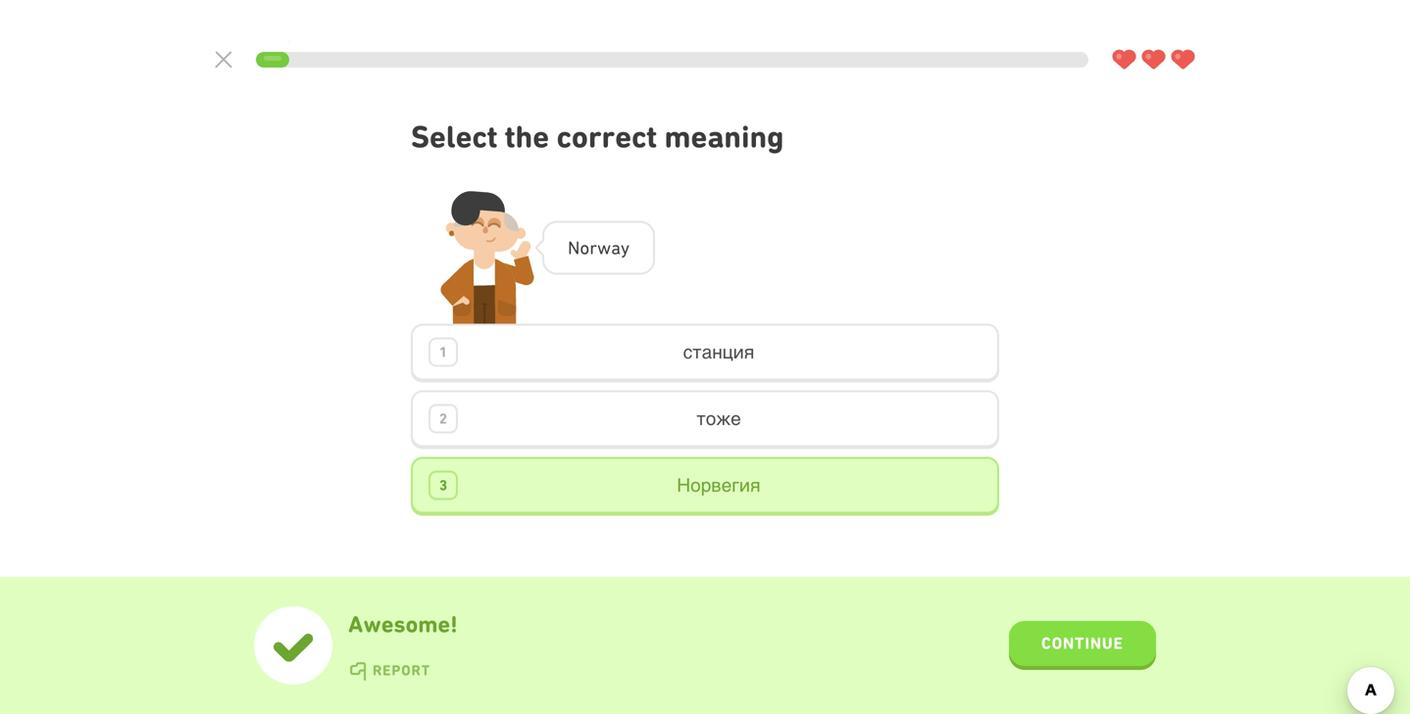 Task type: vqa. For each thing, say whether or not it's contained in the screenshot.
REVIEW LESSON button
no



Task type: locate. For each thing, give the bounding box(es) containing it.
None radio
[[411, 391, 999, 450], [411, 457, 999, 516], [411, 391, 999, 450], [411, 457, 999, 516]]

none radio containing станция
[[411, 324, 999, 383]]

2
[[439, 410, 447, 428]]

None radio
[[411, 324, 999, 383]]

correct
[[557, 119, 657, 155]]

meaning
[[664, 119, 784, 155]]

choice option group
[[411, 324, 999, 516]]

continue button
[[1009, 622, 1156, 671]]

progress bar
[[256, 52, 1088, 68]]

norway
[[568, 237, 630, 259]]

станция
[[683, 342, 754, 363]]

норвегия
[[677, 475, 761, 496]]



Task type: describe. For each thing, give the bounding box(es) containing it.
тоже
[[696, 409, 741, 430]]

select
[[411, 119, 497, 155]]

select the correct meaning
[[411, 119, 784, 155]]

1
[[439, 344, 447, 361]]

awesome!
[[348, 611, 458, 639]]

the
[[505, 119, 549, 155]]

report button
[[348, 662, 430, 682]]

continue
[[1041, 634, 1124, 653]]

3
[[439, 477, 447, 494]]

report
[[373, 662, 430, 680]]



